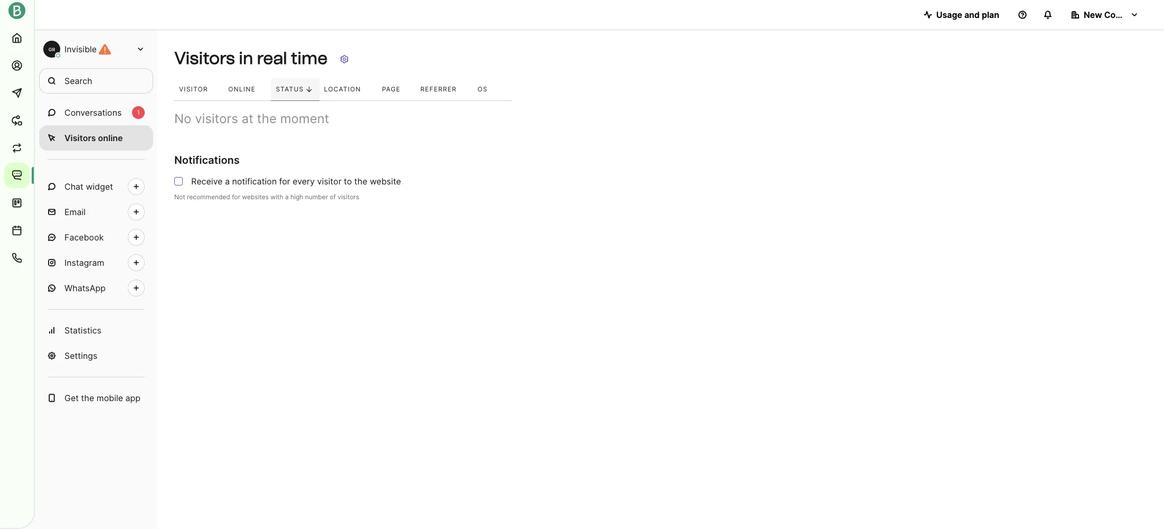 Task type: locate. For each thing, give the bounding box(es) containing it.
whatsapp link
[[39, 275, 153, 301]]

0 vertical spatial for
[[279, 176, 290, 187]]

visitor
[[179, 85, 208, 93]]

online
[[98, 133, 123, 143]]

facebook link
[[39, 225, 153, 250]]

of
[[330, 193, 336, 201]]

1
[[137, 108, 140, 116]]

referrer
[[421, 85, 457, 93]]

0 horizontal spatial the
[[81, 393, 94, 403]]

plan
[[982, 10, 1000, 20]]

0 vertical spatial the
[[257, 111, 277, 126]]

recommended
[[187, 193, 230, 201]]

usage
[[937, 10, 963, 20]]

get the mobile app
[[64, 393, 141, 403]]

visitor
[[317, 176, 342, 187]]

a
[[225, 176, 230, 187], [285, 193, 289, 201]]

search
[[64, 76, 92, 86]]

search link
[[39, 68, 153, 94]]

and
[[965, 10, 980, 20]]

1 vertical spatial for
[[232, 193, 240, 201]]

visitors online link
[[39, 125, 153, 151]]

visitors for visitors in real time
[[174, 48, 235, 68]]

2 horizontal spatial the
[[355, 176, 368, 187]]

1 horizontal spatial a
[[285, 193, 289, 201]]

1 vertical spatial visitors
[[64, 133, 96, 143]]

for up with
[[279, 176, 290, 187]]

location button
[[320, 78, 377, 101]]

1 horizontal spatial the
[[257, 111, 277, 126]]

the right get
[[81, 393, 94, 403]]

a right with
[[285, 193, 289, 201]]

real
[[257, 48, 287, 68]]

time
[[291, 48, 328, 68]]

0 horizontal spatial visitors
[[64, 133, 96, 143]]

not
[[174, 193, 185, 201]]

get the mobile app link
[[39, 385, 153, 411]]

receive
[[191, 176, 223, 187]]

not recommended for websites with a high number of visitors
[[174, 193, 359, 201]]

the right at
[[257, 111, 277, 126]]

new company button
[[1063, 4, 1148, 25]]

0 horizontal spatial visitors
[[195, 111, 238, 126]]

visitors left at
[[195, 111, 238, 126]]

statistics
[[64, 325, 101, 336]]

1 vertical spatial visitors
[[338, 193, 359, 201]]

os
[[478, 85, 488, 93]]

settings
[[64, 350, 97, 361]]

visitors
[[174, 48, 235, 68], [64, 133, 96, 143]]

visitors down conversations
[[64, 133, 96, 143]]

status
[[276, 85, 304, 93]]

the
[[257, 111, 277, 126], [355, 176, 368, 187], [81, 393, 94, 403]]

visitors
[[195, 111, 238, 126], [338, 193, 359, 201]]

0 horizontal spatial a
[[225, 176, 230, 187]]

settings link
[[39, 343, 153, 368]]

gr
[[48, 46, 55, 52]]

to
[[344, 176, 352, 187]]

for
[[279, 176, 290, 187], [232, 193, 240, 201]]

0 vertical spatial visitors
[[195, 111, 238, 126]]

a right receive
[[225, 176, 230, 187]]

instagram
[[64, 257, 104, 268]]

no
[[174, 111, 192, 126]]

0 horizontal spatial for
[[232, 193, 240, 201]]

chat
[[64, 181, 83, 192]]

online button
[[224, 78, 271, 101]]

moment
[[280, 111, 329, 126]]

with
[[271, 193, 283, 201]]

visitors up visitor button
[[174, 48, 235, 68]]

statistics link
[[39, 318, 153, 343]]

1 horizontal spatial for
[[279, 176, 290, 187]]

0 vertical spatial visitors
[[174, 48, 235, 68]]

1 horizontal spatial visitors
[[174, 48, 235, 68]]

for left websites at the top left of the page
[[232, 193, 240, 201]]

the right to
[[355, 176, 368, 187]]

visitors down to
[[338, 193, 359, 201]]

websites
[[242, 193, 269, 201]]



Task type: describe. For each thing, give the bounding box(es) containing it.
status button
[[271, 78, 320, 101]]

whatsapp
[[64, 283, 106, 293]]

0 vertical spatial a
[[225, 176, 230, 187]]

instagram link
[[39, 250, 153, 275]]

notifications
[[174, 154, 240, 166]]

chat widget link
[[39, 174, 153, 199]]

email link
[[39, 199, 153, 225]]

widget
[[86, 181, 113, 192]]

at
[[242, 111, 254, 126]]

company
[[1105, 10, 1144, 20]]

invisible
[[64, 44, 97, 54]]

page
[[382, 85, 401, 93]]

1 vertical spatial a
[[285, 193, 289, 201]]

visitors for visitors online
[[64, 133, 96, 143]]

location
[[324, 85, 361, 93]]

new
[[1084, 10, 1103, 20]]

referrer button
[[416, 78, 473, 101]]

2 vertical spatial the
[[81, 393, 94, 403]]

visitors online
[[64, 133, 123, 143]]

notification
[[232, 176, 277, 187]]

receive a notification for every visitor to the website
[[191, 176, 401, 187]]

every
[[293, 176, 315, 187]]

email
[[64, 207, 86, 217]]

mobile
[[97, 393, 123, 403]]

no visitors at the moment
[[174, 111, 329, 126]]

page button
[[377, 78, 416, 101]]

chat widget
[[64, 181, 113, 192]]

usage and plan
[[937, 10, 1000, 20]]

app
[[126, 393, 141, 403]]

website
[[370, 176, 401, 187]]

visitors in real time
[[174, 48, 328, 68]]

new company
[[1084, 10, 1144, 20]]

conversations
[[64, 107, 122, 118]]

high
[[291, 193, 303, 201]]

1 vertical spatial the
[[355, 176, 368, 187]]

usage and plan button
[[916, 4, 1008, 25]]

facebook
[[64, 232, 104, 243]]

1 horizontal spatial visitors
[[338, 193, 359, 201]]

in
[[239, 48, 253, 68]]

online
[[228, 85, 256, 93]]

number
[[305, 193, 328, 201]]

visitor button
[[174, 78, 224, 101]]

os button
[[473, 78, 502, 101]]

get
[[64, 393, 79, 403]]



Task type: vqa. For each thing, say whether or not it's contained in the screenshot.
topmost THE
yes



